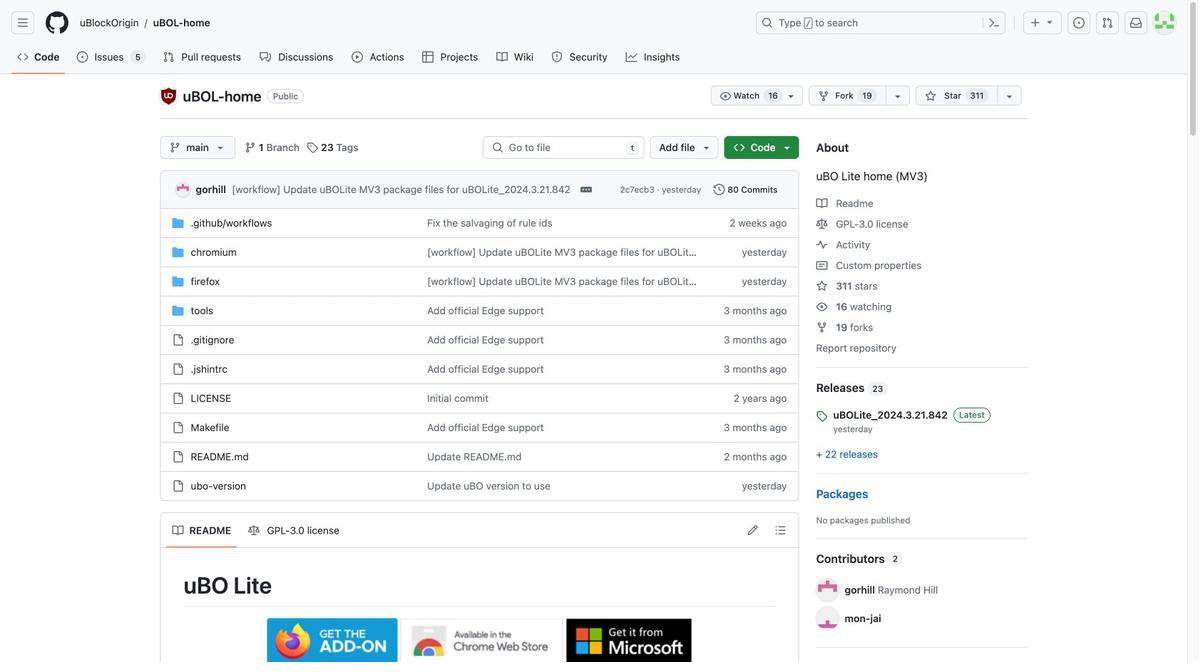 Task type: locate. For each thing, give the bounding box(es) containing it.
git pull request image
[[163, 51, 174, 63]]

play image
[[352, 51, 363, 63]]

0 horizontal spatial git branch image
[[169, 142, 181, 153]]

code image
[[17, 51, 29, 63]]

directory image
[[172, 247, 184, 258]]

@mon jai image
[[816, 608, 839, 631]]

law image
[[816, 219, 828, 230]]

owner avatar image
[[160, 88, 177, 105]]

3 directory image from the top
[[172, 305, 184, 317]]

book image
[[816, 198, 828, 209], [172, 525, 184, 537]]

edit file image
[[747, 525, 759, 536]]

2 git branch image from the left
[[245, 142, 256, 153]]

eye image
[[816, 301, 828, 313]]

git branch image up gorhill image in the left of the page
[[169, 142, 181, 153]]

1 horizontal spatial book image
[[816, 198, 828, 209]]

2 vertical spatial directory image
[[172, 305, 184, 317]]

list
[[74, 11, 748, 34], [167, 520, 347, 542]]

triangle down image
[[1044, 16, 1056, 27], [215, 142, 226, 153], [701, 142, 712, 153], [781, 142, 793, 153]]

git branch image
[[169, 142, 181, 153], [245, 142, 256, 153]]

get ubo lite for chromium image
[[401, 619, 563, 663]]

homepage image
[[46, 11, 68, 34]]

outline image
[[775, 525, 786, 536]]

eye image
[[720, 91, 731, 102]]

get ublock origin lite for microsoft edge image
[[566, 619, 692, 663]]

note image
[[816, 260, 828, 271]]

0 vertical spatial list
[[74, 11, 748, 34]]

0 vertical spatial directory image
[[172, 218, 184, 229]]

notifications image
[[1131, 17, 1142, 29]]

graph image
[[626, 51, 637, 63]]

history image
[[714, 184, 725, 195]]

1 vertical spatial directory image
[[172, 276, 184, 287]]

1 horizontal spatial git branch image
[[245, 142, 256, 153]]

add this repository to a list image
[[1004, 91, 1015, 102]]

0 vertical spatial book image
[[816, 198, 828, 209]]

311 users starred this repository element
[[965, 88, 989, 103]]

directory image
[[172, 218, 184, 229], [172, 276, 184, 287], [172, 305, 184, 317]]

comment discussion image
[[260, 51, 271, 63]]

1 vertical spatial book image
[[172, 525, 184, 537]]

Go to file text field
[[509, 137, 620, 158]]

git branch image left tag icon
[[245, 142, 256, 153]]

open commit details image
[[581, 184, 592, 195]]

0 horizontal spatial book image
[[172, 525, 184, 537]]



Task type: vqa. For each thing, say whether or not it's contained in the screenshot.
Type's /
no



Task type: describe. For each thing, give the bounding box(es) containing it.
issue opened image
[[1074, 17, 1085, 29]]

star image
[[925, 91, 936, 102]]

star image
[[816, 281, 828, 292]]

1 git branch image from the left
[[169, 142, 181, 153]]

@gorhill image
[[816, 579, 839, 602]]

shield image
[[551, 51, 563, 63]]

repo forked image
[[816, 322, 828, 333]]

table image
[[422, 51, 434, 63]]

see your forks of this repository image
[[892, 91, 904, 102]]

1 directory image from the top
[[172, 218, 184, 229]]

command palette image
[[989, 17, 1000, 29]]

search image
[[492, 142, 503, 153]]

get ubo lite for firefox image
[[267, 619, 398, 663]]

issue opened image
[[77, 51, 88, 63]]

plus image
[[1030, 17, 1041, 29]]

repo forked image
[[818, 91, 830, 102]]

tag image
[[307, 142, 318, 153]]

pulse image
[[816, 239, 828, 251]]

law image
[[248, 525, 260, 537]]

git pull request image
[[1102, 17, 1114, 29]]

gorhill image
[[176, 183, 190, 197]]

1 vertical spatial list
[[167, 520, 347, 542]]

code image
[[734, 142, 745, 153]]

tag image
[[816, 411, 828, 422]]

2 directory image from the top
[[172, 276, 184, 287]]

book image
[[496, 51, 508, 63]]



